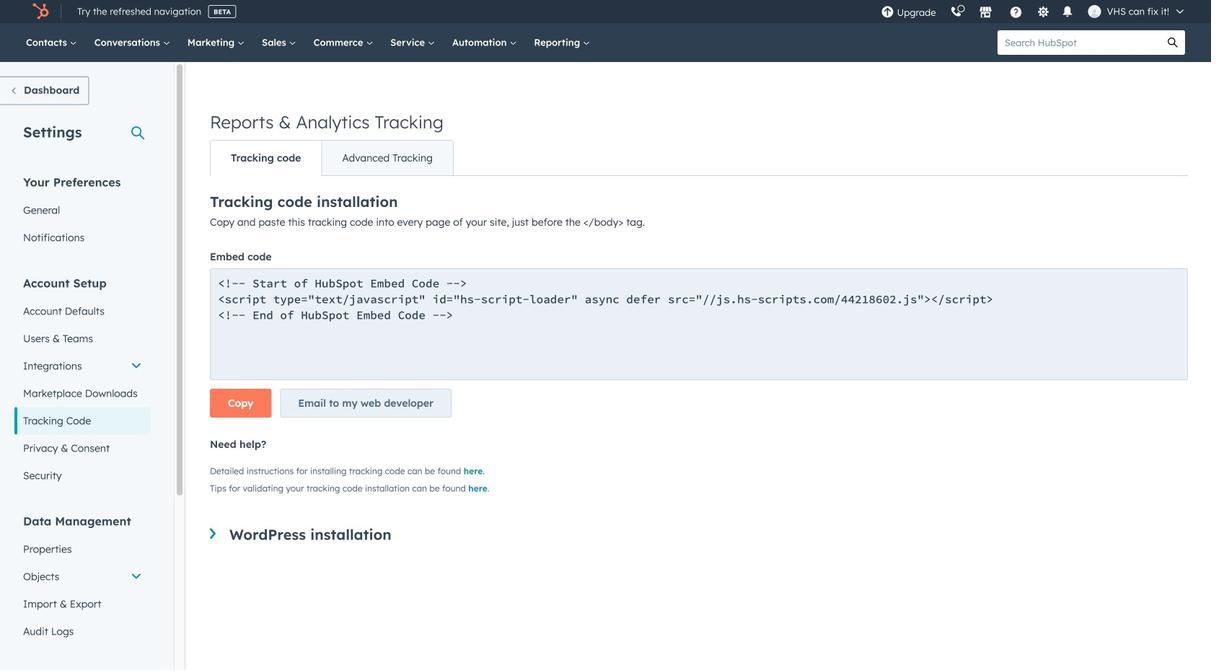 Task type: locate. For each thing, give the bounding box(es) containing it.
Search HubSpot search field
[[998, 30, 1161, 55]]

None text field
[[210, 268, 1188, 380]]

navigation
[[210, 140, 454, 176]]

caret image
[[210, 528, 216, 539]]

data management element
[[14, 513, 151, 645]]

menu
[[874, 0, 1194, 23]]



Task type: vqa. For each thing, say whether or not it's contained in the screenshot.
Account Setup element
yes



Task type: describe. For each thing, give the bounding box(es) containing it.
account setup element
[[14, 275, 151, 490]]

terry turtle image
[[1088, 5, 1101, 18]]

marketplaces image
[[979, 6, 992, 19]]

your preferences element
[[14, 174, 151, 251]]



